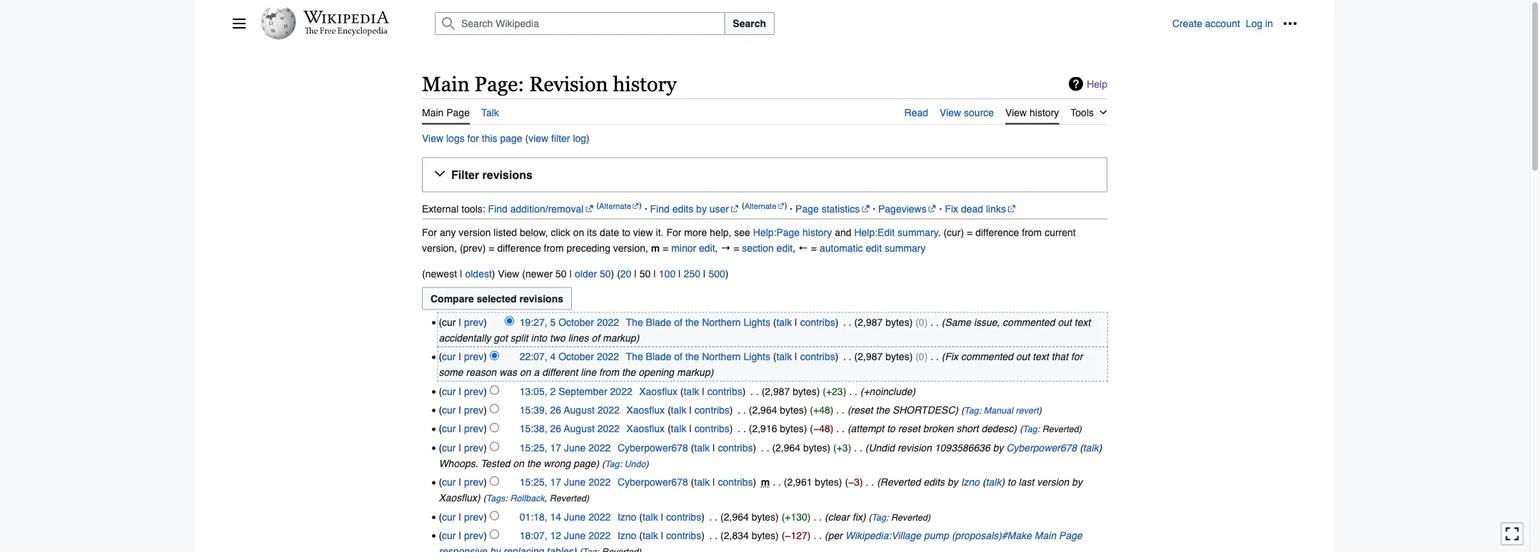 Task type: locate. For each thing, give the bounding box(es) containing it.
15:25, 17 june 2022 link down wrong
[[520, 477, 611, 488]]

0 horizontal spatial from
[[544, 242, 564, 254]]

izno link down tag : undo
[[618, 512, 637, 523]]

2 prev link from the top
[[464, 351, 484, 363]]

0 vertical spatial on
[[573, 227, 584, 238]]

view right source
[[1006, 107, 1027, 118]]

talk for cur link related to 15:25, 17 june 2022 ‎
[[694, 477, 710, 488]]

( alternate
[[597, 202, 631, 211], [742, 202, 777, 211]]

1 vertical spatial to
[[887, 424, 895, 435]]

17 up wrong
[[550, 442, 561, 454]]

by down '1093586636'
[[948, 477, 958, 488]]

manual revert link
[[984, 406, 1039, 416]]

alternate link up help:page
[[745, 202, 785, 211]]

4 | from the left
[[654, 268, 656, 279]]

0 horizontal spatial ,
[[715, 242, 718, 254]]

fix left dead
[[945, 203, 958, 215]]

15:25, 17 june 2022 link for 15:25,
[[520, 477, 611, 488]]

markup right opening
[[677, 367, 710, 378]]

1 horizontal spatial ( alternate
[[742, 202, 777, 211]]

4 cur from the top
[[442, 405, 456, 416]]

2 cur link from the top
[[442, 386, 456, 397]]

lights up fix commented out text that for some reason was on a different line from the opening markup
[[744, 317, 771, 328]]

0 vertical spatial 2,964 bytes
[[752, 405, 804, 416]]

1 prev from the top
[[464, 317, 484, 328]]

out
[[1058, 317, 1072, 328], [1016, 351, 1030, 363]]

cur for 15:25, 17 june 2022 ‎
[[442, 477, 456, 488]]

18:07, 12 june 2022 ‎
[[520, 530, 614, 542]]

text inside fix commented out text that for some reason was on a different line from the opening markup
[[1033, 351, 1049, 363]]

august
[[564, 405, 595, 416], [564, 424, 595, 435]]

tools:
[[462, 203, 485, 215]]

northern
[[702, 317, 741, 328], [702, 351, 741, 363]]

talk link for 15:39, 26 august 2022 ‎'s cur link
[[671, 405, 687, 416]]

cyberpower678 down the undo
[[618, 477, 688, 488]]

xaosflux inside ) to last version by xaosflux
[[439, 493, 477, 504]]

1 vertical spatial reset
[[898, 424, 920, 435]]

1 fix from the top
[[945, 203, 958, 215]]

contribs for 01:18, 14 june 2022 ‎
[[666, 512, 701, 523]]

1 vertical spatial 0 ‎
[[919, 351, 931, 363]]

reset
[[851, 405, 873, 416], [898, 424, 920, 435]]

=
[[967, 227, 973, 238], [489, 242, 495, 254], [663, 242, 669, 254], [734, 242, 740, 254], [811, 242, 817, 254]]

2,964 up 2,916
[[752, 405, 777, 416]]

3 prev link from the top
[[464, 386, 484, 397]]

xaosflux
[[639, 386, 678, 397], [627, 405, 665, 416], [627, 424, 665, 435], [439, 493, 477, 504]]

2 the from the top
[[626, 351, 643, 363]]

by right last
[[1072, 477, 1083, 488]]

1 vertical spatial the
[[626, 351, 643, 363]]

9 cur from the top
[[442, 530, 456, 542]]

Search Wikipedia search field
[[435, 12, 725, 35]]

cyberpower678 link up last
[[1007, 442, 1077, 454]]

xaosflux for 15:38, 26 august 2022
[[627, 424, 665, 435]]

0 horizontal spatial out
[[1016, 351, 1030, 363]]

blade for 19:27, 5 october 2022 ‎
[[646, 317, 672, 328]]

0 vertical spatial xaosflux link
[[639, 386, 678, 397]]

0 horizontal spatial alternate link
[[599, 202, 639, 211]]

2,964 bytes down −48
[[776, 442, 827, 454]]

fix
[[945, 203, 958, 215], [945, 351, 959, 363]]

cur link
[[442, 351, 456, 363], [442, 386, 456, 397], [442, 405, 456, 416], [442, 424, 456, 435], [442, 442, 456, 454], [442, 477, 456, 488], [442, 512, 456, 523], [442, 530, 456, 542]]

see
[[734, 227, 751, 238]]

to inside ) to last version by xaosflux
[[1008, 477, 1016, 488]]

any
[[440, 227, 456, 238]]

6 | from the left
[[703, 268, 706, 279]]

cur link for −48 ‎
[[442, 424, 456, 435]]

1 vertical spatial m
[[761, 477, 770, 488]]

18:07,
[[520, 530, 548, 542]]

0 vertical spatial markup
[[603, 332, 636, 344]]

= down it.
[[663, 242, 669, 254]]

4 cur link from the top
[[442, 424, 456, 435]]

1 vertical spatial commented
[[961, 351, 1014, 363]]

a
[[534, 367, 539, 378]]

reason
[[466, 367, 497, 378]]

october down lines
[[559, 351, 594, 363]]

read
[[905, 107, 929, 118]]

0 vertical spatial text
[[1075, 317, 1091, 328]]

talk for cur link associated with +23 ‎
[[684, 386, 699, 397]]

1 cur from the top
[[442, 317, 456, 328]]

1 vertical spatial the blade of the northern lights link
[[626, 351, 771, 363]]

1 vertical spatial 17
[[550, 477, 561, 488]]

2,987 bytes for fix
[[858, 351, 910, 363]]

1 horizontal spatial history
[[803, 227, 832, 238]]

0 horizontal spatial find
[[488, 203, 508, 215]]

1 vertical spatial august
[[564, 424, 595, 435]]

1 horizontal spatial out
[[1058, 317, 1072, 328]]

view left source
[[940, 107, 961, 118]]

on left its
[[573, 227, 584, 238]]

,
[[715, 242, 718, 254], [793, 242, 796, 254]]

izno link right 18:07, 12 june 2022 ‎
[[618, 530, 637, 542]]

izno link down '1093586636'
[[961, 477, 980, 488]]

1 northern from the top
[[702, 317, 741, 328]]

0 vertical spatial 15:25,
[[520, 442, 548, 454]]

1 version, from the left
[[422, 242, 457, 254]]

1 horizontal spatial version,
[[613, 242, 648, 254]]

fullscreen image
[[1506, 527, 1520, 542]]

version inside ) to last version by xaosflux
[[1037, 477, 1069, 488]]

difference down links
[[976, 227, 1019, 238]]

4 prev from the top
[[464, 405, 484, 416]]

m down ) whoops.  tested on the wrong page at the bottom
[[761, 477, 770, 488]]

reverted
[[1042, 425, 1079, 435], [880, 477, 921, 488], [550, 494, 586, 504], [891, 513, 928, 523]]

for right that
[[1071, 351, 1083, 363]]

page
[[500, 133, 523, 144], [574, 458, 596, 470]]

None submit
[[422, 287, 572, 310]]

june right 12
[[564, 530, 586, 542]]

prev for 22:07, 4 october 2022 ‎
[[464, 351, 484, 363]]

2,964 down "2,916 bytes"
[[776, 442, 801, 454]]

of inside the same issue, commented out text accidentally got split into two lines of markup
[[592, 332, 600, 344]]

older
[[575, 268, 597, 279]]

1 june from the top
[[564, 442, 586, 454]]

from inside fix commented out text that for some reason was on a different line from the opening markup
[[599, 367, 619, 378]]

1 vertical spatial page
[[574, 458, 596, 470]]

reverted right dedesc
[[1042, 425, 1079, 435]]

7 cur link from the top
[[442, 512, 456, 523]]

2 horizontal spatial from
[[1022, 227, 1042, 238]]

0 ‎ up shortdesc
[[919, 351, 931, 363]]

7 cur from the top
[[442, 477, 456, 488]]

0 horizontal spatial reset
[[851, 405, 873, 416]]

( newest | oldest ) view ( newer 50 | older 50 ) ( 20 | 50 | 100 | 250 | 500 )
[[422, 268, 729, 279]]

from down click
[[544, 242, 564, 254]]

0 vertical spatial page
[[500, 133, 523, 144]]

= right (cur)
[[967, 227, 973, 238]]

1 vertical spatial 26
[[550, 424, 561, 435]]

the down the 20 link
[[626, 317, 643, 328]]

prev for 15:25, 17 june 2022 ‎
[[464, 442, 484, 454]]

personal tools navigation
[[1173, 12, 1302, 35]]

from
[[1022, 227, 1042, 238], [544, 242, 564, 254], [599, 367, 619, 378]]

on left a on the left of the page
[[520, 367, 531, 378]]

cur for 15:39, 26 august 2022 ‎
[[442, 405, 456, 416]]

( alternate up see
[[742, 202, 777, 211]]

0 vertical spatial difference
[[976, 227, 1019, 238]]

edit left →
[[699, 242, 715, 254]]

tag for clear fix
[[872, 513, 886, 523]]

contribs link for 01:18, 14 june 2022 ‎
[[666, 512, 701, 523]]

1 vertical spatial on
[[520, 367, 531, 378]]

cyberpower678 up the undo
[[618, 442, 688, 454]]

1 blade from the top
[[646, 317, 672, 328]]

northern for 22:07, 4 october 2022 ‎
[[702, 351, 741, 363]]

version,
[[422, 242, 457, 254], [613, 242, 648, 254]]

| right the 20
[[634, 268, 637, 279]]

tag : manual revert
[[964, 406, 1039, 416]]

8 prev from the top
[[464, 512, 484, 523]]

main page: revision history element
[[422, 125, 1108, 553]]

1 0 from the top
[[919, 317, 925, 328]]

1 alternate link from the left
[[599, 202, 639, 211]]

tag : reverted down revert
[[1023, 425, 1079, 435]]

tag for attempt to reset broken short dedesc
[[1023, 425, 1037, 435]]

2,987 for fix
[[858, 351, 883, 363]]

6 cur from the top
[[442, 442, 456, 454]]

commented down "issue,"
[[961, 351, 1014, 363]]

1 vertical spatial the blade of the northern lights
[[626, 351, 771, 363]]

1 horizontal spatial edits
[[924, 477, 945, 488]]

5 cur link from the top
[[442, 442, 456, 454]]

talk for 15:39, 26 august 2022 ‎'s cur link
[[671, 405, 687, 416]]

0 vertical spatial 15:25, 17 june 2022 link
[[520, 442, 611, 454]]

1 , from the left
[[715, 242, 718, 254]]

main
[[422, 72, 470, 96], [422, 107, 444, 118], [1035, 530, 1056, 542]]

+3
[[837, 442, 848, 454]]

main inside wikipedia:village pump (proposals)#make main page responsive by replacing tables
[[1035, 530, 1056, 542]]

october for of
[[559, 317, 594, 328]]

, left ←
[[793, 242, 796, 254]]

0 vertical spatial the
[[626, 317, 643, 328]]

tag link up "wikipedia:village"
[[872, 513, 886, 523]]

15:38, 26 august 2022 ‎
[[520, 424, 623, 435]]

1 15:25, 17 june 2022 link from the top
[[520, 442, 611, 454]]

2 vertical spatial of
[[674, 351, 683, 363]]

2 0 ‎ from the top
[[919, 351, 931, 363]]

bytes up +48
[[793, 386, 817, 397]]

out inside fix commented out text that for some reason was on a different line from the opening markup
[[1016, 351, 1030, 363]]

prev link for 19:27, 5 october 2022 ‎
[[464, 317, 484, 328]]

wikipedia:village pump (proposals)#make main page responsive by replacing tables
[[439, 530, 1083, 553]]

0 horizontal spatial history
[[613, 72, 677, 96]]

8 cur link from the top
[[442, 530, 456, 542]]

0 horizontal spatial edit
[[699, 242, 715, 254]]

edits for find
[[673, 203, 694, 215]]

0 vertical spatial view
[[529, 133, 549, 144]]

0 ‎ for same
[[919, 317, 931, 328]]

15:39, 26 august 2022 ‎
[[520, 405, 623, 416]]

1 the blade of the northern lights from the top
[[626, 317, 771, 328]]

cur
[[442, 317, 456, 328], [442, 351, 456, 363], [442, 386, 456, 397], [442, 405, 456, 416], [442, 424, 456, 435], [442, 442, 456, 454], [442, 477, 456, 488], [442, 512, 456, 523], [442, 530, 456, 542]]

0 vertical spatial 0
[[919, 317, 925, 328]]

contribs for 15:25, 17 june 2022 ‎
[[718, 442, 753, 454]]

2 ( alternate from the left
[[742, 202, 777, 211]]

1 vertical spatial 2,987 bytes
[[858, 351, 910, 363]]

june right 14
[[564, 512, 586, 523]]

3 | from the left
[[634, 268, 637, 279]]

main page: revision history
[[422, 72, 677, 96]]

500
[[709, 268, 725, 279]]

1 0 ‎ from the top
[[919, 317, 931, 328]]

2,987
[[858, 317, 883, 328], [858, 351, 883, 363], [765, 386, 790, 397]]

2,987 bytes
[[858, 317, 910, 328], [858, 351, 910, 363], [765, 386, 817, 397]]

0 vertical spatial out
[[1058, 317, 1072, 328]]

‎
[[619, 317, 619, 328], [841, 317, 843, 328], [928, 317, 928, 328], [619, 351, 619, 363], [841, 351, 843, 363], [928, 351, 928, 363], [633, 386, 633, 397], [748, 386, 751, 397], [847, 386, 847, 397], [620, 405, 620, 416], [735, 405, 738, 416], [834, 405, 834, 416], [620, 424, 620, 435], [834, 424, 834, 435], [611, 442, 611, 454], [852, 442, 852, 454], [611, 477, 611, 488], [863, 477, 863, 488], [611, 512, 611, 523], [811, 512, 811, 523], [611, 530, 611, 542], [707, 530, 710, 542], [811, 530, 811, 542]]

page right this
[[500, 133, 523, 144]]

cur link for 15:25, 17 june 2022 ‎
[[442, 477, 456, 488]]

2 the blade of the northern lights from the top
[[626, 351, 771, 363]]

15:25, 17 june 2022 ‎
[[520, 442, 614, 454], [520, 477, 614, 488]]

to right date
[[622, 227, 631, 238]]

1 cur link from the top
[[442, 351, 456, 363]]

of
[[674, 317, 683, 328], [592, 332, 600, 344], [674, 351, 683, 363]]

2 june from the top
[[564, 477, 586, 488]]

: for undid revision 1093586636 by
[[620, 459, 622, 470]]

version, inside from current version,
[[422, 242, 457, 254]]

0 vertical spatial izno link
[[961, 477, 980, 488]]

revert
[[1016, 406, 1039, 416]]

15:38,
[[520, 424, 548, 435]]

1 horizontal spatial text
[[1075, 317, 1091, 328]]

find up it.
[[650, 203, 670, 215]]

1 vertical spatial version
[[1037, 477, 1069, 488]]

0 horizontal spatial to
[[622, 227, 631, 238]]

9 prev from the top
[[464, 530, 484, 542]]

alternate link up date
[[599, 202, 639, 211]]

the blade of the northern lights up opening
[[626, 351, 771, 363]]

−3 ‎
[[848, 477, 866, 488]]

whoops.
[[439, 458, 478, 470]]

1 horizontal spatial markup
[[677, 367, 710, 378]]

reverted edits by izno ( talk
[[880, 477, 1002, 488]]

xaosflux for 15:39, 26 august 2022
[[627, 405, 665, 416]]

prev
[[464, 317, 484, 328], [464, 351, 484, 363], [464, 386, 484, 397], [464, 405, 484, 416], [464, 424, 484, 435], [464, 442, 484, 454], [464, 477, 484, 488], [464, 512, 484, 523], [464, 530, 484, 542]]

tag link down revert
[[1023, 425, 1037, 435]]

0 vertical spatial october
[[559, 317, 594, 328]]

: for clear fix
[[886, 513, 889, 523]]

2 50 from the left
[[600, 268, 611, 279]]

responsive
[[439, 546, 487, 553]]

view
[[940, 107, 961, 118], [1006, 107, 1027, 118], [422, 133, 444, 144], [498, 268, 520, 279]]

1 horizontal spatial for
[[1071, 351, 1083, 363]]

alternate link for find addition/removal
[[599, 202, 639, 211]]

1 alternate from the left
[[599, 202, 631, 211]]

prev for 15:38, 26 august 2022 ‎
[[464, 424, 484, 435]]

0 vertical spatial 26
[[550, 405, 561, 416]]

0 horizontal spatial version
[[459, 227, 491, 238]]

blade up opening
[[646, 351, 672, 363]]

summary for help:edit
[[898, 227, 939, 238]]

1 26 from the top
[[550, 405, 561, 416]]

5 prev from the top
[[464, 424, 484, 435]]

xaosflux link for 13:05, 2 september 2022 ‎
[[639, 386, 678, 397]]

2 vertical spatial history
[[803, 227, 832, 238]]

1 vertical spatial 0
[[919, 351, 925, 363]]

alternate up help:page
[[745, 202, 777, 211]]

the for 22:07, 4 october 2022 ‎
[[626, 351, 643, 363]]

tag up short
[[964, 406, 979, 416]]

main page link
[[422, 98, 470, 125]]

bytes left −3
[[815, 477, 839, 488]]

|
[[460, 268, 462, 279], [570, 268, 572, 279], [634, 268, 637, 279], [654, 268, 656, 279], [679, 268, 681, 279], [703, 268, 706, 279]]

2 alternate link from the left
[[745, 202, 785, 211]]

summary down help:edit summary link
[[885, 242, 926, 254]]

alternate link
[[599, 202, 639, 211], [745, 202, 785, 211]]

: down revert
[[1037, 425, 1040, 435]]

summary
[[898, 227, 939, 238], [885, 242, 926, 254]]

2 vertical spatial page
[[1059, 530, 1083, 542]]

view left logs
[[422, 133, 444, 144]]

june down wrong
[[564, 477, 586, 488]]

(prev)
[[460, 242, 486, 254]]

None radio
[[505, 317, 514, 326], [490, 386, 499, 395], [490, 424, 499, 433], [490, 477, 499, 486], [490, 530, 499, 540], [505, 317, 514, 326], [490, 386, 499, 395], [490, 424, 499, 433], [490, 477, 499, 486], [490, 530, 499, 540]]

1 vertical spatial northern
[[702, 351, 741, 363]]

contribs
[[800, 317, 835, 328], [800, 351, 835, 363], [708, 386, 743, 397], [695, 405, 730, 416], [695, 424, 730, 435], [718, 442, 753, 454], [718, 477, 753, 488], [666, 512, 701, 523], [666, 530, 701, 542]]

1 15:25, from the top
[[520, 442, 548, 454]]

0 vertical spatial 15:25, 17 june 2022 ‎
[[520, 442, 614, 454]]

main up 'main page' link on the top left of page
[[422, 72, 470, 96]]

2 for from the left
[[667, 227, 682, 238]]

bytes for per
[[752, 530, 776, 542]]

prev link for 01:18, 14 june 2022 ‎
[[464, 512, 484, 523]]

talk link for cur link associated with +23 ‎
[[684, 386, 699, 397]]

read link
[[905, 98, 929, 123]]

) inside ) to last version by xaosflux
[[1002, 477, 1005, 488]]

help,
[[710, 227, 732, 238]]

2 fix from the top
[[945, 351, 959, 363]]

0 horizontal spatial for
[[422, 227, 437, 238]]

commented inside fix commented out text that for some reason was on a different line from the opening markup
[[961, 351, 1014, 363]]

0 horizontal spatial edits
[[673, 203, 694, 215]]

15:25, 17 june 2022 link up wrong
[[520, 442, 611, 454]]

0 vertical spatial blade
[[646, 317, 672, 328]]

6 cur link from the top
[[442, 477, 456, 488]]

1 prev link from the top
[[464, 317, 484, 328]]

wikipedia image
[[304, 11, 389, 24]]

0 vertical spatial 2,987
[[858, 317, 883, 328]]

1 vertical spatial text
[[1033, 351, 1049, 363]]

3 prev from the top
[[464, 386, 484, 397]]

fix inside fix commented out text that for some reason was on a different line from the opening markup
[[945, 351, 959, 363]]

none submit inside main page: revision history element
[[422, 287, 572, 310]]

tag link for clear fix
[[872, 513, 886, 523]]

0 vertical spatial page
[[447, 107, 470, 118]]

15:39,
[[520, 405, 548, 416]]

2 0 from the top
[[919, 351, 925, 363]]

: left rollback "link"
[[505, 494, 508, 504]]

version up (prev)
[[459, 227, 491, 238]]

3 50 from the left
[[640, 268, 651, 279]]

view for view source
[[940, 107, 961, 118]]

0 vertical spatial lights
[[744, 317, 771, 328]]

8 cur from the top
[[442, 512, 456, 523]]

cur for 18:07, 12 june 2022 ‎
[[442, 530, 456, 542]]

2 october from the top
[[559, 351, 594, 363]]

2 26 from the top
[[550, 424, 561, 435]]

5 prev link from the top
[[464, 424, 484, 435]]

cur for +130 ‎
[[442, 512, 456, 523]]

0 vertical spatial from
[[1022, 227, 1042, 238]]

2 august from the top
[[564, 424, 595, 435]]

1 horizontal spatial for
[[667, 227, 682, 238]]

1 horizontal spatial find
[[650, 203, 670, 215]]

1 vertical spatial out
[[1016, 351, 1030, 363]]

3 cur link from the top
[[442, 405, 456, 416]]

prev link for 15:38, 26 august 2022 ‎
[[464, 424, 484, 435]]

bytes up "2,916 bytes"
[[780, 405, 804, 416]]

3 cur from the top
[[442, 386, 456, 397]]

undo
[[625, 459, 646, 470]]

view left filter
[[529, 133, 549, 144]]

0 ‎ left 'same'
[[919, 317, 931, 328]]

fix down 'same'
[[945, 351, 959, 363]]

cur link for 15:39, 26 august 2022 ‎
[[442, 405, 456, 416]]

by inside ) to last version by xaosflux
[[1072, 477, 1083, 488]]

talk link
[[777, 317, 792, 328], [777, 351, 792, 363], [684, 386, 699, 397], [671, 405, 687, 416], [671, 424, 687, 435], [694, 442, 710, 454], [1083, 442, 1099, 454], [694, 477, 710, 488], [986, 477, 1002, 488], [643, 512, 658, 523], [643, 530, 658, 542]]

1 horizontal spatial m
[[761, 477, 770, 488]]

1 the from the top
[[626, 317, 643, 328]]

1 vertical spatial markup
[[677, 367, 710, 378]]

markup
[[603, 332, 636, 344], [677, 367, 710, 378]]

13:05, 2 september 2022 link
[[520, 386, 633, 397]]

| left oldest link
[[460, 268, 462, 279]]

alternate up date
[[599, 202, 631, 211]]

talk for 18:07, 12 june 2022 ‎ cur link
[[643, 530, 658, 542]]

1 15:25, 17 june 2022 ‎ from the top
[[520, 442, 614, 454]]

) to last version by xaosflux
[[439, 477, 1083, 504]]

1 vertical spatial blade
[[646, 351, 672, 363]]

the blade of the northern lights down 250 link
[[626, 317, 771, 328]]

version, down any
[[422, 242, 457, 254]]

1 50 from the left
[[556, 268, 567, 279]]

1 lights from the top
[[744, 317, 771, 328]]

edits up more
[[673, 203, 694, 215]]

0 vertical spatial summary
[[898, 227, 939, 238]]

5 cur from the top
[[442, 424, 456, 435]]

prev link for 13:05, 2 september 2022 ‎
[[464, 386, 484, 397]]

izno right 18:07, 12 june 2022 ‎
[[618, 530, 637, 542]]

0 horizontal spatial 50
[[556, 268, 567, 279]]

by inside wikipedia:village pump (proposals)#make main page responsive by replacing tables
[[490, 546, 500, 553]]

0 horizontal spatial page
[[500, 133, 523, 144]]

None radio
[[490, 351, 499, 361], [490, 405, 499, 414], [490, 442, 499, 452], [490, 512, 499, 521], [490, 351, 499, 361], [490, 405, 499, 414], [490, 442, 499, 452], [490, 512, 499, 521]]

tag link left undo link
[[605, 459, 620, 470]]

0 ‎ for fix
[[919, 351, 931, 363]]

2 vertical spatial from
[[599, 367, 619, 378]]

2 prev from the top
[[464, 351, 484, 363]]

reverted down revision
[[880, 477, 921, 488]]

1 horizontal spatial view
[[633, 227, 653, 238]]

2,964 bytes up 2,834 bytes
[[724, 512, 776, 523]]

edits down revision
[[924, 477, 945, 488]]

0 vertical spatial august
[[564, 405, 595, 416]]

2,964 bytes up "2,916 bytes"
[[752, 405, 804, 416]]

cyberpower678 up last
[[1007, 442, 1077, 454]]

for
[[467, 133, 479, 144], [1071, 351, 1083, 363]]

15:25, 17 june 2022 link for +3
[[520, 442, 611, 454]]

20
[[621, 268, 632, 279]]

0 vertical spatial main
[[422, 72, 470, 96]]

view left it.
[[633, 227, 653, 238]]

search
[[733, 18, 766, 29]]

cur link for +3 ‎
[[442, 442, 456, 454]]

blade down 100
[[646, 317, 672, 328]]

by
[[696, 203, 707, 215], [993, 442, 1004, 454], [948, 477, 958, 488], [1072, 477, 1083, 488], [490, 546, 500, 553]]

fix for dead
[[945, 203, 958, 215]]

2,964 bytes for +130
[[724, 512, 776, 523]]

0 vertical spatial izno
[[961, 477, 980, 488]]

main for main page
[[422, 107, 444, 118]]

2 blade from the top
[[646, 351, 672, 363]]

1 august from the top
[[564, 405, 595, 416]]

2 horizontal spatial edit
[[866, 242, 882, 254]]

line
[[581, 367, 596, 378]]

26 right 15:38,
[[550, 424, 561, 435]]

2,987 bytes for same
[[858, 317, 910, 328]]

2 vertical spatial izno link
[[618, 530, 637, 542]]

august for 15:39,
[[564, 405, 595, 416]]

cyberpower678 link down the undo
[[618, 477, 688, 488]]

izno down tag : undo
[[618, 512, 637, 523]]

help:page history link
[[753, 227, 832, 238]]

edit down help:page history link
[[777, 242, 793, 254]]

tag down revert
[[1023, 425, 1037, 435]]

find addition/removal link
[[488, 203, 594, 215]]

august down the 13:05, 2 september 2022 ‎
[[564, 405, 595, 416]]

for right it.
[[667, 227, 682, 238]]

this
[[482, 133, 497, 144]]

6 prev from the top
[[464, 442, 484, 454]]

user
[[710, 203, 729, 215]]

prev for 01:18, 14 june 2022 ‎
[[464, 512, 484, 523]]

13:05,
[[520, 386, 548, 397]]

(cur)
[[944, 227, 964, 238]]

fix for commented
[[945, 351, 959, 363]]

1 find from the left
[[488, 203, 508, 215]]

got
[[494, 332, 508, 344]]

fix commented out text that for some reason was on a different line from the opening markup
[[439, 351, 1083, 378]]

1 ( alternate from the left
[[597, 202, 631, 211]]

for inside fix commented out text that for some reason was on a different line from the opening markup
[[1071, 351, 1083, 363]]

cyberpower678 for 2,961 bytes
[[618, 477, 688, 488]]

26
[[550, 405, 561, 416], [550, 424, 561, 435]]

the free encyclopedia image
[[305, 27, 388, 36]]

of for line
[[674, 351, 683, 363]]

1 for from the left
[[422, 227, 437, 238]]

different
[[542, 367, 578, 378]]

filter revisions button
[[434, 161, 1096, 189]]

tag left undo link
[[605, 459, 620, 470]]

1 the blade of the northern lights link from the top
[[626, 317, 771, 328]]

1 vertical spatial october
[[559, 351, 594, 363]]

2 15:25, 17 june 2022 ‎ from the top
[[520, 477, 614, 488]]

15:25, up tags : rollback reverted on the left of page
[[520, 477, 548, 488]]

17 down wrong
[[550, 477, 561, 488]]

6 prev link from the top
[[464, 442, 484, 454]]

(
[[525, 133, 529, 144], [597, 202, 599, 211], [742, 202, 745, 211], [422, 268, 425, 279], [522, 268, 526, 279], [617, 268, 621, 279], [1080, 442, 1083, 454], [983, 477, 986, 488]]

0 vertical spatial 0 ‎
[[919, 317, 931, 328]]

1 vertical spatial history
[[1030, 107, 1059, 118]]

talk link for cur link associated with −48 ‎
[[671, 424, 687, 435]]

−3
[[848, 477, 860, 488]]

commented right "issue,"
[[1003, 317, 1055, 328]]

2 northern from the top
[[702, 351, 741, 363]]

wrong
[[544, 458, 571, 470]]

←
[[798, 242, 808, 254]]

to up undid on the right bottom
[[887, 424, 895, 435]]

7 prev from the top
[[464, 477, 484, 488]]

1 october from the top
[[559, 317, 594, 328]]

1 vertical spatial 15:25, 17 june 2022 link
[[520, 477, 611, 488]]

1 vertical spatial edits
[[924, 477, 945, 488]]

1 horizontal spatial from
[[599, 367, 619, 378]]

same issue, commented out text accidentally got split into two lines of markup
[[439, 317, 1091, 344]]

8 prev link from the top
[[464, 512, 484, 523]]

2 | from the left
[[570, 268, 572, 279]]

that
[[1052, 351, 1069, 363]]

2 lights from the top
[[744, 351, 771, 363]]

log
[[1246, 18, 1263, 29]]

15:25, down 15:38,
[[520, 442, 548, 454]]

1 vertical spatial of
[[592, 332, 600, 344]]

bytes up +noinclude
[[886, 351, 910, 363]]

2 vertical spatial main
[[1035, 530, 1056, 542]]

2 the blade of the northern lights link from the top
[[626, 351, 771, 363]]

to left last
[[1008, 477, 1016, 488]]

15:25, 17 june 2022 ‎ up wrong
[[520, 442, 614, 454]]

1 vertical spatial for
[[1071, 351, 1083, 363]]

1 vertical spatial lights
[[744, 351, 771, 363]]

cyberpower678
[[618, 442, 688, 454], [1007, 442, 1077, 454], [618, 477, 688, 488]]

2 horizontal spatial to
[[1008, 477, 1016, 488]]

2,964 bytes for +3
[[776, 442, 827, 454]]

1 vertical spatial izno
[[618, 512, 637, 523]]

2 find from the left
[[650, 203, 670, 215]]

bytes for reverted edits by
[[815, 477, 839, 488]]

0 horizontal spatial markup
[[603, 332, 636, 344]]

from left current
[[1022, 227, 1042, 238]]

was
[[499, 367, 517, 378]]

tag : reverted up "wikipedia:village"
[[872, 513, 928, 523]]

1 vertical spatial 15:25, 17 june 2022 ‎
[[520, 477, 614, 488]]

2 cur from the top
[[442, 351, 456, 363]]

2 15:25, 17 june 2022 link from the top
[[520, 477, 611, 488]]

2 alternate from the left
[[745, 202, 777, 211]]

0 vertical spatial 2,964
[[752, 405, 777, 416]]



Task type: vqa. For each thing, say whether or not it's contained in the screenshot.
with in the 'To be notified when someone replies and receive attribution with your name instead of your IP address, you can'
no



Task type: describe. For each thing, give the bounding box(es) containing it.
01:18, 14 june 2022 link
[[520, 512, 611, 523]]

talk link for cur link related to 15:25, 17 june 2022 ‎
[[694, 477, 710, 488]]

talk link for cur link associated with +3 ‎
[[694, 442, 710, 454]]

bytes for same issue, commented out text accidentally got split into two lines of markup
[[886, 317, 910, 328]]

bytes up 2,834 bytes
[[752, 512, 776, 523]]

to for )
[[1008, 477, 1016, 488]]

the inside fix commented out text that for some reason was on a different line from the opening markup
[[622, 367, 636, 378]]

cur for +23 ‎
[[442, 386, 456, 397]]

15:38, 26 august 2022 link
[[520, 424, 620, 435]]

bytes for reset the shortdesc
[[780, 405, 804, 416]]

0 vertical spatial for
[[467, 133, 479, 144]]

wikipedia:village
[[845, 530, 921, 542]]

cur for +3 ‎
[[442, 442, 456, 454]]

2,834 bytes
[[724, 530, 776, 542]]

bytes down −48
[[803, 442, 827, 454]]

0 horizontal spatial difference
[[497, 242, 541, 254]]

logs
[[446, 133, 465, 144]]

) whoops.  tested on the wrong page
[[439, 442, 1102, 470]]

prev link for 22:07, 4 october 2022 ‎
[[464, 351, 484, 363]]

it.
[[656, 227, 664, 238]]

main for main page: revision history
[[422, 72, 470, 96]]

short
[[957, 424, 979, 435]]

2 15:25, from the top
[[520, 477, 548, 488]]

01:18,
[[520, 512, 548, 523]]

2022 for 13:05, 2 september 2022
[[610, 386, 633, 397]]

−48
[[813, 424, 830, 435]]

alternate for find addition/removal
[[599, 202, 631, 211]]

page inside ) whoops.  tested on the wrong page
[[574, 458, 596, 470]]

tags : rollback reverted
[[486, 494, 586, 504]]

cur for −48 ‎
[[442, 424, 456, 435]]

lights for 19:27, 5 october 2022 ‎
[[744, 317, 771, 328]]

page inside wikipedia:village pump (proposals)#make main page responsive by replacing tables
[[1059, 530, 1083, 542]]

Search search field
[[418, 12, 1173, 35]]

find for find edits by user
[[650, 203, 670, 215]]

fix dead links link
[[945, 203, 1016, 215]]

dead
[[961, 203, 984, 215]]

october for different
[[559, 351, 594, 363]]

on inside ) whoops.  tested on the wrong page
[[513, 458, 524, 470]]

izno for 18:07, 12 june 2022 ‎
[[618, 530, 637, 542]]

below,
[[520, 227, 548, 238]]

0 horizontal spatial view
[[529, 133, 549, 144]]

by down dedesc
[[993, 442, 1004, 454]]

22:07,
[[520, 351, 548, 363]]

cyberpower678 link for 2,961 bytes
[[618, 477, 688, 488]]

out inside the same issue, commented out text accidentally got split into two lines of markup
[[1058, 317, 1072, 328]]

text inside the same issue, commented out text accidentally got split into two lines of markup
[[1075, 317, 1091, 328]]

menu image
[[232, 16, 246, 31]]

= right ←
[[811, 242, 817, 254]]

0 for same
[[919, 317, 925, 328]]

automatic edit summary link
[[820, 242, 926, 254]]

prev link for 15:25, 17 june 2022 ‎
[[464, 442, 484, 454]]

alternate for find edits by user
[[745, 202, 777, 211]]

19:27,
[[520, 317, 548, 328]]

find edits by user link
[[650, 203, 739, 215]]

contribs for 19:27, 5 october 2022 ‎
[[800, 317, 835, 328]]

2 17 from the top
[[550, 477, 561, 488]]

fix
[[853, 512, 863, 523]]

tag : reverted for clear fix
[[872, 513, 928, 523]]

august for 15:38,
[[564, 424, 595, 435]]

prev for 13:05, 2 september 2022 ‎
[[464, 386, 484, 397]]

5 | from the left
[[679, 268, 681, 279]]

view for view logs for this page ( view filter log )
[[422, 133, 444, 144]]

12
[[550, 530, 561, 542]]

contribs link for 15:25, 17 june 2022 ‎
[[718, 442, 753, 454]]

addition/removal
[[510, 203, 584, 215]]

1 vertical spatial xaosflux link
[[627, 405, 665, 416]]

: for attempt to reset broken short dedesc
[[1037, 425, 1040, 435]]

section edit link
[[742, 242, 793, 254]]

filter revisions
[[451, 168, 533, 182]]

19:27, 5 october 2022 link
[[520, 317, 619, 328]]

1 vertical spatial page
[[796, 203, 819, 215]]

contribs for 15:38, 26 august 2022 ‎
[[695, 424, 730, 435]]

the blade of the northern lights for 19:27, 5 october 2022 ‎
[[626, 317, 771, 328]]

filter
[[451, 168, 479, 182]]

( alternate for find edits by user
[[742, 202, 777, 211]]

3 edit from the left
[[866, 242, 882, 254]]

current
[[1045, 227, 1076, 238]]

page:
[[475, 72, 524, 96]]

talk for cur link associated with −48 ‎
[[671, 424, 687, 435]]

0 for fix
[[919, 351, 925, 363]]

summary for edit
[[885, 242, 926, 254]]

minor
[[671, 242, 696, 254]]

0 vertical spatial to
[[622, 227, 631, 238]]

2 horizontal spatial history
[[1030, 107, 1059, 118]]

view logs for this page ( view filter log )
[[422, 133, 590, 144]]

22:07, 4 october 2022 link
[[520, 351, 619, 363]]

on inside fix commented out text that for some reason was on a different line from the opening markup
[[520, 367, 531, 378]]

from inside from current version,
[[1022, 227, 1042, 238]]

2,916 bytes
[[752, 424, 804, 435]]

izno link for +130 ‎
[[618, 512, 637, 523]]

revision
[[529, 72, 608, 96]]

and
[[835, 227, 852, 238]]

of for markup
[[674, 317, 683, 328]]

markup inside fix commented out text that for some reason was on a different line from the opening markup
[[677, 367, 710, 378]]

bytes for +noinclude
[[793, 386, 817, 397]]

click
[[551, 227, 570, 238]]

tested
[[481, 458, 510, 470]]

the blade of the northern lights link for 19:27, 5 october 2022 ‎
[[626, 317, 771, 328]]

cur link for +130 ‎
[[442, 512, 456, 523]]

broken
[[923, 424, 954, 435]]

cur for 0 ‎
[[442, 351, 456, 363]]

account
[[1205, 18, 1240, 29]]

.
[[939, 227, 941, 238]]

preceding
[[567, 242, 611, 254]]

help:page
[[753, 227, 800, 238]]

main page: revision history main content
[[416, 64, 1113, 553]]

the inside ) whoops.  tested on the wrong page
[[527, 458, 541, 470]]

the blade of the northern lights link for 22:07, 4 october 2022 ‎
[[626, 351, 771, 363]]

opening
[[639, 367, 674, 378]]

markup inside the same issue, commented out text accidentally got split into two lines of markup
[[603, 332, 636, 344]]

by left 'user'
[[696, 203, 707, 215]]

250 link
[[684, 268, 701, 279]]

4 prev link from the top
[[464, 405, 484, 416]]

blade for 22:07, 4 october 2022 ‎
[[646, 351, 672, 363]]

same
[[945, 317, 971, 328]]

2022 for 15:25, 17 june 2022
[[589, 442, 611, 454]]

talk link for cur link related to +130 ‎
[[643, 512, 658, 523]]

tools
[[1071, 107, 1094, 118]]

rollback
[[510, 494, 545, 504]]

+23
[[826, 386, 843, 397]]

−127
[[785, 530, 808, 542]]

its
[[587, 227, 597, 238]]

( alternate for find addition/removal
[[597, 202, 631, 211]]

9 prev link from the top
[[464, 530, 484, 542]]

1 vertical spatial from
[[544, 242, 564, 254]]

reverted up "wikipedia:village"
[[891, 513, 928, 523]]

2022 for 19:27, 5 october 2022
[[597, 317, 619, 328]]

view history link
[[1006, 98, 1059, 125]]

5
[[550, 317, 556, 328]]

4 june from the top
[[564, 530, 586, 542]]

the blade of the northern lights for 22:07, 4 october 2022 ‎
[[626, 351, 771, 363]]

the for 19:27, 5 october 2022 ‎
[[626, 317, 643, 328]]

bytes right 2,916
[[780, 424, 804, 435]]

alternate link for find edits by user
[[745, 202, 785, 211]]

izno link for 18:07, 12 june 2022 ‎
[[618, 530, 637, 542]]

−48 ‎
[[813, 424, 837, 435]]

page statistics
[[796, 203, 860, 215]]

talk
[[481, 107, 499, 118]]

shortdesc
[[893, 405, 955, 416]]

talk for 0 ‎'s cur link
[[777, 351, 792, 363]]

filter
[[551, 133, 570, 144]]

view for view history
[[1006, 107, 1027, 118]]

26 for 15:38,
[[550, 424, 561, 435]]

external
[[422, 203, 459, 215]]

create account link
[[1173, 18, 1240, 29]]

search button
[[724, 12, 775, 35]]

for any version listed below, click on its date to view it. for more help, see help:page history and help:edit summary . (cur) = difference
[[422, 227, 1019, 238]]

clear
[[828, 512, 850, 523]]

contribs for 22:07, 4 october 2022 ‎
[[800, 351, 835, 363]]

3 june from the top
[[564, 512, 586, 523]]

talk link
[[481, 98, 499, 123]]

northern for 19:27, 5 october 2022 ‎
[[702, 317, 741, 328]]

into
[[531, 332, 547, 344]]

2022 for 01:18, 14 june 2022
[[589, 512, 611, 523]]

tag link for attempt to reset broken short dedesc
[[1023, 425, 1037, 435]]

2 vertical spatial 2,987 bytes
[[765, 386, 817, 397]]

−127 ‎
[[785, 530, 814, 542]]

cur link for 0 ‎
[[442, 351, 456, 363]]

help:edit
[[854, 227, 895, 238]]

0 vertical spatial version
[[459, 227, 491, 238]]

22:07, 4 october 2022 ‎
[[520, 351, 622, 363]]

main page
[[422, 107, 470, 118]]

0 horizontal spatial page
[[447, 107, 470, 118]]

1 edit from the left
[[699, 242, 715, 254]]

+48 ‎
[[813, 405, 837, 416]]

01:18, 14 june 2022 ‎
[[520, 512, 614, 523]]

reverted up 01:18, 14 june 2022 ‎
[[550, 494, 586, 504]]

1093586636
[[935, 442, 991, 454]]

log in and more options image
[[1283, 16, 1298, 31]]

+130 ‎
[[785, 512, 814, 523]]

(proposals)#make
[[952, 530, 1032, 542]]

undid
[[869, 442, 895, 454]]

7 prev link from the top
[[464, 477, 484, 488]]

14
[[550, 512, 561, 523]]

1 | from the left
[[460, 268, 462, 279]]

contribs for 13:05, 2 september 2022 ‎
[[708, 386, 743, 397]]

2 edit from the left
[[777, 242, 793, 254]]

talk for cur link associated with +3 ‎
[[694, 442, 710, 454]]

two
[[550, 332, 566, 344]]

2 , from the left
[[793, 242, 796, 254]]

more
[[684, 227, 707, 238]]

2,916
[[752, 424, 777, 435]]

log
[[573, 133, 586, 144]]

commented inside the same issue, commented out text accidentally got split into two lines of markup
[[1003, 317, 1055, 328]]

minor edit link
[[671, 242, 715, 254]]

contribs link for 19:27, 5 october 2022 ‎
[[800, 317, 835, 328]]

bytes for fix commented out text that for some reason was on a different line from the opening markup
[[886, 351, 910, 363]]

view right oldest
[[498, 268, 520, 279]]

= right (prev)
[[489, 242, 495, 254]]

) inside ) whoops.  tested on the wrong page
[[1099, 442, 1102, 454]]

contribs link for 22:07, 4 october 2022 ‎
[[800, 351, 835, 363]]

0 vertical spatial reset
[[851, 405, 873, 416]]

1 17 from the top
[[550, 442, 561, 454]]

+48
[[813, 405, 830, 416]]

2022 for 15:38, 26 august 2022
[[598, 424, 620, 435]]

2 version, from the left
[[613, 242, 648, 254]]

tag link up short
[[964, 406, 979, 416]]

accidentally
[[439, 332, 491, 344]]

links
[[986, 203, 1006, 215]]

page statistics link
[[796, 203, 870, 215]]

replacing
[[503, 546, 544, 553]]

0 horizontal spatial m
[[651, 242, 660, 254]]

xaosflux link for 15:38, 26 august 2022 ‎
[[627, 424, 665, 435]]

26 for 15:39,
[[550, 405, 561, 416]]

100
[[659, 268, 676, 279]]

tables
[[547, 546, 573, 553]]

listed
[[494, 227, 517, 238]]

split
[[511, 332, 528, 344]]

older 50 link
[[575, 268, 611, 279]]

talk for cur link related to +130 ‎
[[643, 512, 658, 523]]

cur link for 18:07, 12 june 2022 ‎
[[442, 530, 456, 542]]

= right →
[[734, 242, 740, 254]]

2,964 for +130 ‎
[[724, 512, 749, 523]]

: left manual
[[979, 406, 981, 416]]

2022 for 22:07, 4 october 2022
[[597, 351, 619, 363]]

talk link for 0 ‎'s cur link
[[777, 351, 792, 363]]

cur link for +23 ‎
[[442, 386, 456, 397]]

cyberpower678 for +3
[[618, 442, 688, 454]]

2 vertical spatial 2,987
[[765, 386, 790, 397]]



